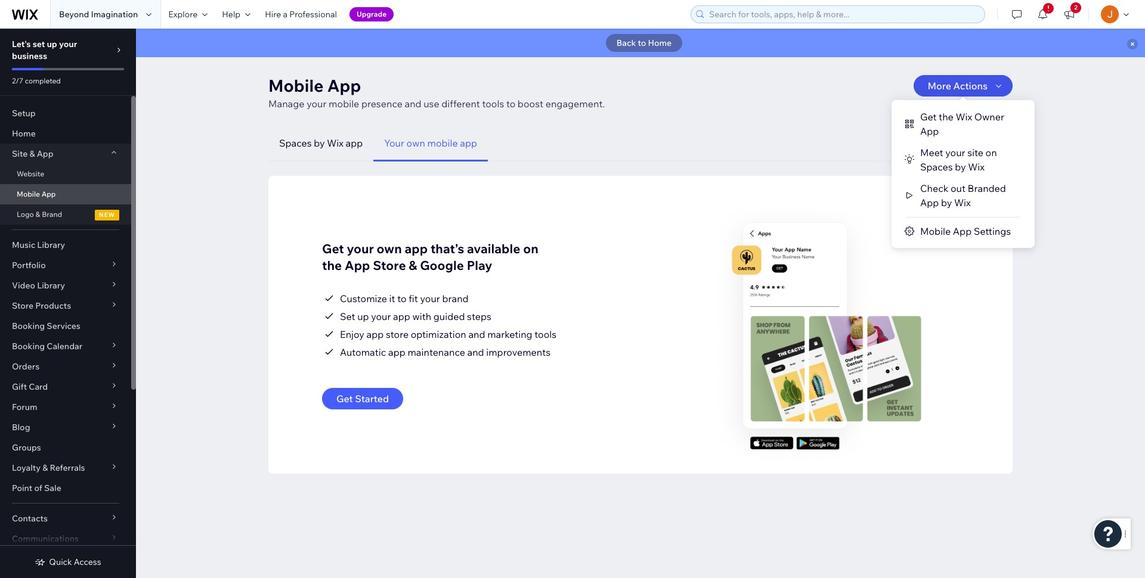Task type: vqa. For each thing, say whether or not it's contained in the screenshot.
category image to the middle
no



Task type: describe. For each thing, give the bounding box(es) containing it.
back to home
[[617, 38, 672, 48]]

brand
[[442, 293, 469, 305]]

mobile inside button
[[428, 137, 458, 149]]

products
[[35, 301, 71, 311]]

your down "it"
[[371, 311, 391, 323]]

app inside get your own app that's available on the app store & google play
[[405, 241, 428, 257]]

by inside meet your site on spaces by wix
[[955, 161, 966, 173]]

brand
[[42, 210, 62, 219]]

to inside customize it to fit your brand set up your app with guided steps enjoy app store optimization and marketing tools automatic app maintenance and improvements
[[398, 293, 407, 305]]

actions
[[954, 80, 988, 92]]

a
[[283, 9, 288, 20]]

google
[[420, 258, 464, 273]]

card
[[29, 382, 48, 393]]

branded
[[968, 183, 1007, 195]]

get for get your own app that's available on the app store & google play
[[322, 241, 344, 257]]

enjoy
[[340, 329, 365, 341]]

back to home alert
[[136, 29, 1146, 57]]

app inside get the wix owner app
[[921, 125, 939, 137]]

meet your site on spaces by wix
[[921, 147, 997, 173]]

on inside meet your site on spaces by wix
[[986, 147, 997, 159]]

point of sale
[[12, 483, 61, 494]]

app down different
[[460, 137, 477, 149]]

and inside mobile app manage your mobile presence and use different tools to boost engagement.
[[405, 98, 422, 110]]

site & app
[[12, 149, 53, 159]]

to inside mobile app manage your mobile presence and use different tools to boost engagement.
[[507, 98, 516, 110]]

gift card
[[12, 382, 48, 393]]

get your own app that's available on the app store & google play
[[322, 241, 539, 273]]

get started
[[337, 393, 389, 405]]

your inside mobile app manage your mobile presence and use different tools to boost engagement.
[[307, 98, 327, 110]]

professional
[[289, 9, 337, 20]]

meet your site on spaces by wix button
[[892, 142, 1035, 178]]

groups
[[12, 443, 41, 453]]

loyalty
[[12, 463, 41, 474]]

0 horizontal spatial spaces
[[279, 137, 312, 149]]

your own mobile app button
[[374, 125, 488, 162]]

point
[[12, 483, 32, 494]]

portfolio
[[12, 260, 46, 271]]

optimization
[[411, 329, 466, 341]]

video library
[[12, 280, 65, 291]]

manage
[[269, 98, 305, 110]]

your inside get your own app that's available on the app store & google play
[[347, 241, 374, 257]]

up inside customize it to fit your brand set up your app with guided steps enjoy app store optimization and marketing tools automatic app maintenance and improvements
[[357, 311, 369, 323]]

guided
[[434, 311, 465, 323]]

app up automatic
[[367, 329, 384, 341]]

app inside site & app dropdown button
[[37, 149, 53, 159]]

by inside tab list
[[314, 137, 325, 149]]

music library link
[[0, 235, 131, 255]]

mobile app
[[17, 190, 56, 199]]

store products button
[[0, 296, 131, 316]]

quick
[[49, 557, 72, 568]]

site
[[968, 147, 984, 159]]

tab list containing spaces by wix app
[[269, 125, 1013, 162]]

logo
[[17, 210, 34, 219]]

communications
[[12, 534, 79, 545]]

mobile app manage your mobile presence and use different tools to boost engagement.
[[269, 75, 605, 110]]

meet
[[921, 147, 944, 159]]

app inside check out branded app by wix
[[921, 197, 939, 209]]

booking services link
[[0, 316, 131, 337]]

hire a professional
[[265, 9, 337, 20]]

1 vertical spatial and
[[469, 329, 485, 341]]

blog button
[[0, 418, 131, 438]]

get the wix owner app button
[[892, 106, 1035, 142]]

& for app
[[29, 149, 35, 159]]

hire
[[265, 9, 281, 20]]

by inside check out branded app by wix
[[942, 197, 953, 209]]

back
[[617, 38, 636, 48]]

own inside get your own app that's available on the app store & google play
[[377, 241, 402, 257]]

forum
[[12, 402, 37, 413]]

with
[[413, 311, 432, 323]]

site
[[12, 149, 28, 159]]

new
[[99, 211, 115, 219]]

mobile app settings button
[[892, 221, 1035, 242]]

your own mobile app
[[384, 137, 477, 149]]

engagement.
[[546, 98, 605, 110]]

tools inside customize it to fit your brand set up your app with guided steps enjoy app store optimization and marketing tools automatic app maintenance and improvements
[[535, 329, 557, 341]]

out
[[951, 183, 966, 195]]

booking calendar button
[[0, 337, 131, 357]]

presence
[[362, 98, 403, 110]]

communications button
[[0, 529, 131, 550]]

imagination
[[91, 9, 138, 20]]

menu containing get the wix owner app
[[892, 106, 1035, 242]]

tools inside mobile app manage your mobile presence and use different tools to boost engagement.
[[482, 98, 504, 110]]

started
[[355, 393, 389, 405]]

improvements
[[486, 347, 551, 359]]

calendar
[[47, 341, 82, 352]]

orders button
[[0, 357, 131, 377]]

wix inside check out branded app by wix
[[955, 197, 971, 209]]

video library button
[[0, 276, 131, 296]]

check out branded app by wix button
[[892, 178, 1035, 214]]

more actions
[[928, 80, 988, 92]]

loyalty & referrals
[[12, 463, 85, 474]]

hire a professional link
[[258, 0, 344, 29]]

quick access button
[[35, 557, 101, 568]]

2 vertical spatial and
[[467, 347, 484, 359]]

it
[[389, 293, 395, 305]]

spaces inside meet your site on spaces by wix
[[921, 161, 953, 173]]

store inside get your own app that's available on the app store & google play
[[373, 258, 406, 273]]

& for referrals
[[42, 463, 48, 474]]

get started button
[[322, 388, 403, 410]]

available
[[467, 241, 521, 257]]

app inside the mobile app link
[[42, 190, 56, 199]]

Search for tools, apps, help & more... field
[[706, 6, 982, 23]]

point of sale link
[[0, 479, 131, 499]]

2/7
[[12, 76, 23, 85]]

set
[[340, 311, 355, 323]]

booking calendar
[[12, 341, 82, 352]]



Task type: locate. For each thing, give the bounding box(es) containing it.
video
[[12, 280, 35, 291]]

settings
[[974, 226, 1012, 237]]

gift card button
[[0, 377, 131, 397]]

library for video library
[[37, 280, 65, 291]]

0 vertical spatial to
[[638, 38, 646, 48]]

app inside mobile app settings button
[[953, 226, 972, 237]]

0 horizontal spatial on
[[523, 241, 539, 257]]

your
[[384, 137, 405, 149]]

& inside get your own app that's available on the app store & google play
[[409, 258, 417, 273]]

1 horizontal spatial up
[[357, 311, 369, 323]]

1 horizontal spatial on
[[986, 147, 997, 159]]

0 horizontal spatial own
[[377, 241, 402, 257]]

mobile inside mobile app manage your mobile presence and use different tools to boost engagement.
[[329, 98, 359, 110]]

groups link
[[0, 438, 131, 458]]

2
[[1075, 4, 1078, 11]]

1 vertical spatial own
[[377, 241, 402, 257]]

gift
[[12, 382, 27, 393]]

1 vertical spatial up
[[357, 311, 369, 323]]

music
[[12, 240, 35, 251]]

1 vertical spatial on
[[523, 241, 539, 257]]

tools up improvements
[[535, 329, 557, 341]]

store
[[386, 329, 409, 341]]

store down video
[[12, 301, 33, 311]]

1 vertical spatial to
[[507, 98, 516, 110]]

to inside button
[[638, 38, 646, 48]]

fit
[[409, 293, 418, 305]]

2 vertical spatial by
[[942, 197, 953, 209]]

mobile inside mobile app manage your mobile presence and use different tools to boost engagement.
[[269, 75, 324, 96]]

library inside 'link'
[[37, 240, 65, 251]]

0 vertical spatial and
[[405, 98, 422, 110]]

0 vertical spatial booking
[[12, 321, 45, 332]]

app up google
[[405, 241, 428, 257]]

& right loyalty
[[42, 463, 48, 474]]

get for get the wix owner app
[[921, 111, 937, 123]]

1 vertical spatial mobile
[[17, 190, 40, 199]]

0 horizontal spatial to
[[398, 293, 407, 305]]

1 horizontal spatial home
[[648, 38, 672, 48]]

marketing
[[488, 329, 533, 341]]

your right "manage"
[[307, 98, 327, 110]]

steps
[[467, 311, 492, 323]]

customize
[[340, 293, 387, 305]]

customize it to fit your brand set up your app with guided steps enjoy app store optimization and marketing tools automatic app maintenance and improvements
[[340, 293, 557, 359]]

0 horizontal spatial the
[[322, 258, 342, 273]]

0 vertical spatial tools
[[482, 98, 504, 110]]

tab list
[[269, 125, 1013, 162]]

2 vertical spatial get
[[337, 393, 353, 405]]

app left your on the left of the page
[[346, 137, 363, 149]]

wix down site
[[969, 161, 985, 173]]

0 vertical spatial up
[[47, 39, 57, 50]]

mobile app settings
[[921, 226, 1012, 237]]

the inside get your own app that's available on the app store & google play
[[322, 258, 342, 273]]

0 vertical spatial on
[[986, 147, 997, 159]]

the up customize
[[322, 258, 342, 273]]

mobile for mobile app settings
[[921, 226, 951, 237]]

0 vertical spatial the
[[939, 111, 954, 123]]

sale
[[44, 483, 61, 494]]

to right "back"
[[638, 38, 646, 48]]

1 vertical spatial get
[[322, 241, 344, 257]]

2 button
[[1057, 0, 1083, 29]]

1 vertical spatial tools
[[535, 329, 557, 341]]

to right "it"
[[398, 293, 407, 305]]

on right site
[[986, 147, 997, 159]]

library up 'portfolio' 'dropdown button'
[[37, 240, 65, 251]]

mobile app link
[[0, 184, 131, 205]]

0 vertical spatial own
[[407, 137, 425, 149]]

booking inside dropdown button
[[12, 341, 45, 352]]

let's
[[12, 39, 31, 50]]

store up "it"
[[373, 258, 406, 273]]

orders
[[12, 362, 40, 372]]

more
[[928, 80, 952, 92]]

contacts
[[12, 514, 48, 525]]

home down setup
[[12, 128, 36, 139]]

site & app button
[[0, 144, 131, 164]]

loyalty & referrals button
[[0, 458, 131, 479]]

mobile for mobile app manage your mobile presence and use different tools to boost engagement.
[[269, 75, 324, 96]]

mobile
[[329, 98, 359, 110], [428, 137, 458, 149]]

your right fit
[[420, 293, 440, 305]]

get inside get your own app that's available on the app store & google play
[[322, 241, 344, 257]]

home inside home 'link'
[[12, 128, 36, 139]]

get for get started
[[337, 393, 353, 405]]

mobile down check
[[921, 226, 951, 237]]

0 vertical spatial library
[[37, 240, 65, 251]]

1 vertical spatial spaces
[[921, 161, 953, 173]]

2 vertical spatial mobile
[[921, 226, 951, 237]]

of
[[34, 483, 42, 494]]

booking down store products
[[12, 321, 45, 332]]

own right your on the left of the page
[[407, 137, 425, 149]]

home inside back to home button
[[648, 38, 672, 48]]

0 vertical spatial get
[[921, 111, 937, 123]]

1 vertical spatial store
[[12, 301, 33, 311]]

2 booking from the top
[[12, 341, 45, 352]]

mobile for mobile app
[[17, 190, 40, 199]]

services
[[47, 321, 80, 332]]

on
[[986, 147, 997, 159], [523, 241, 539, 257]]

0 horizontal spatial up
[[47, 39, 57, 50]]

library inside "popup button"
[[37, 280, 65, 291]]

home link
[[0, 124, 131, 144]]

own inside button
[[407, 137, 425, 149]]

booking
[[12, 321, 45, 332], [12, 341, 45, 352]]

maintenance
[[408, 347, 465, 359]]

booking for booking calendar
[[12, 341, 45, 352]]

1 library from the top
[[37, 240, 65, 251]]

beyond imagination
[[59, 9, 138, 20]]

0 horizontal spatial mobile
[[17, 190, 40, 199]]

website
[[17, 169, 44, 178]]

get up customize
[[322, 241, 344, 257]]

mobile up "manage"
[[269, 75, 324, 96]]

app up store
[[393, 311, 410, 323]]

that's
[[431, 241, 464, 257]]

0 horizontal spatial by
[[314, 137, 325, 149]]

your inside let's set up your business
[[59, 39, 77, 50]]

2 library from the top
[[37, 280, 65, 291]]

help
[[222, 9, 241, 20]]

owner
[[975, 111, 1005, 123]]

0 vertical spatial mobile
[[329, 98, 359, 110]]

0 horizontal spatial tools
[[482, 98, 504, 110]]

mobile inside "sidebar" element
[[17, 190, 40, 199]]

booking services
[[12, 321, 80, 332]]

app inside get your own app that's available on the app store & google play
[[345, 258, 370, 273]]

to
[[638, 38, 646, 48], [507, 98, 516, 110], [398, 293, 407, 305]]

on inside get your own app that's available on the app store & google play
[[523, 241, 539, 257]]

&
[[29, 149, 35, 159], [36, 210, 40, 219], [409, 258, 417, 273], [42, 463, 48, 474]]

0 horizontal spatial home
[[12, 128, 36, 139]]

1 horizontal spatial mobile
[[269, 75, 324, 96]]

on right available
[[523, 241, 539, 257]]

store
[[373, 258, 406, 273], [12, 301, 33, 311]]

2 horizontal spatial mobile
[[921, 226, 951, 237]]

up
[[47, 39, 57, 50], [357, 311, 369, 323]]

beyond
[[59, 9, 89, 20]]

automatic
[[340, 347, 386, 359]]

your right set
[[59, 39, 77, 50]]

tools right different
[[482, 98, 504, 110]]

access
[[74, 557, 101, 568]]

0 vertical spatial by
[[314, 137, 325, 149]]

library up products
[[37, 280, 65, 291]]

1 horizontal spatial store
[[373, 258, 406, 273]]

check
[[921, 183, 949, 195]]

and
[[405, 98, 422, 110], [469, 329, 485, 341], [467, 347, 484, 359]]

1 vertical spatial mobile
[[428, 137, 458, 149]]

upgrade
[[357, 10, 387, 18]]

get left started
[[337, 393, 353, 405]]

2/7 completed
[[12, 76, 61, 85]]

1 vertical spatial the
[[322, 258, 342, 273]]

get down more
[[921, 111, 937, 123]]

menu
[[892, 106, 1035, 242]]

mobile down use
[[428, 137, 458, 149]]

0 vertical spatial mobile
[[269, 75, 324, 96]]

2 horizontal spatial by
[[955, 161, 966, 173]]

contacts button
[[0, 509, 131, 529]]

1 vertical spatial home
[[12, 128, 36, 139]]

1 vertical spatial library
[[37, 280, 65, 291]]

more actions button
[[914, 75, 1013, 97]]

quick access
[[49, 557, 101, 568]]

1 horizontal spatial by
[[942, 197, 953, 209]]

mobile inside button
[[921, 226, 951, 237]]

0 horizontal spatial mobile
[[329, 98, 359, 110]]

up inside let's set up your business
[[47, 39, 57, 50]]

music library
[[12, 240, 65, 251]]

upgrade button
[[350, 7, 394, 21]]

wix inside tab list
[[327, 137, 344, 149]]

1 vertical spatial by
[[955, 161, 966, 173]]

& left google
[[409, 258, 417, 273]]

the inside get the wix owner app
[[939, 111, 954, 123]]

1 horizontal spatial spaces
[[921, 161, 953, 173]]

wix left your on the left of the page
[[327, 137, 344, 149]]

spaces
[[279, 137, 312, 149], [921, 161, 953, 173]]

wix inside get the wix owner app
[[956, 111, 973, 123]]

home right "back"
[[648, 38, 672, 48]]

1 horizontal spatial tools
[[535, 329, 557, 341]]

wix left owner
[[956, 111, 973, 123]]

wix down out
[[955, 197, 971, 209]]

the
[[939, 111, 954, 123], [322, 258, 342, 273]]

app inside mobile app manage your mobile presence and use different tools to boost engagement.
[[327, 75, 361, 96]]

your left site
[[946, 147, 966, 159]]

the down more
[[939, 111, 954, 123]]

sidebar element
[[0, 29, 136, 579]]

0 vertical spatial spaces
[[279, 137, 312, 149]]

spaces down "manage"
[[279, 137, 312, 149]]

1 horizontal spatial own
[[407, 137, 425, 149]]

1 horizontal spatial to
[[507, 98, 516, 110]]

completed
[[25, 76, 61, 85]]

setup link
[[0, 103, 131, 124]]

mobile left presence
[[329, 98, 359, 110]]

setup
[[12, 108, 36, 119]]

2 vertical spatial to
[[398, 293, 407, 305]]

& right logo
[[36, 210, 40, 219]]

& right the site
[[29, 149, 35, 159]]

library for music library
[[37, 240, 65, 251]]

wix inside meet your site on spaces by wix
[[969, 161, 985, 173]]

& for brand
[[36, 210, 40, 219]]

forum button
[[0, 397, 131, 418]]

get the wix owner app
[[921, 111, 1005, 137]]

blog
[[12, 422, 30, 433]]

own up "it"
[[377, 241, 402, 257]]

your up customize
[[347, 241, 374, 257]]

0 vertical spatial home
[[648, 38, 672, 48]]

use
[[424, 98, 440, 110]]

0 vertical spatial store
[[373, 258, 406, 273]]

1 vertical spatial booking
[[12, 341, 45, 352]]

spaces down meet
[[921, 161, 953, 173]]

boost
[[518, 98, 544, 110]]

1 horizontal spatial the
[[939, 111, 954, 123]]

2 horizontal spatial to
[[638, 38, 646, 48]]

store products
[[12, 301, 71, 311]]

your
[[59, 39, 77, 50], [307, 98, 327, 110], [946, 147, 966, 159], [347, 241, 374, 257], [420, 293, 440, 305], [371, 311, 391, 323]]

booking up orders
[[12, 341, 45, 352]]

booking for booking services
[[12, 321, 45, 332]]

to left boost
[[507, 98, 516, 110]]

0 horizontal spatial store
[[12, 301, 33, 311]]

1 booking from the top
[[12, 321, 45, 332]]

app
[[346, 137, 363, 149], [460, 137, 477, 149], [405, 241, 428, 257], [393, 311, 410, 323], [367, 329, 384, 341], [388, 347, 406, 359]]

1 horizontal spatial mobile
[[428, 137, 458, 149]]

your inside meet your site on spaces by wix
[[946, 147, 966, 159]]

mobile down "website"
[[17, 190, 40, 199]]

get inside get the wix owner app
[[921, 111, 937, 123]]

set
[[33, 39, 45, 50]]

app down store
[[388, 347, 406, 359]]

store inside popup button
[[12, 301, 33, 311]]



